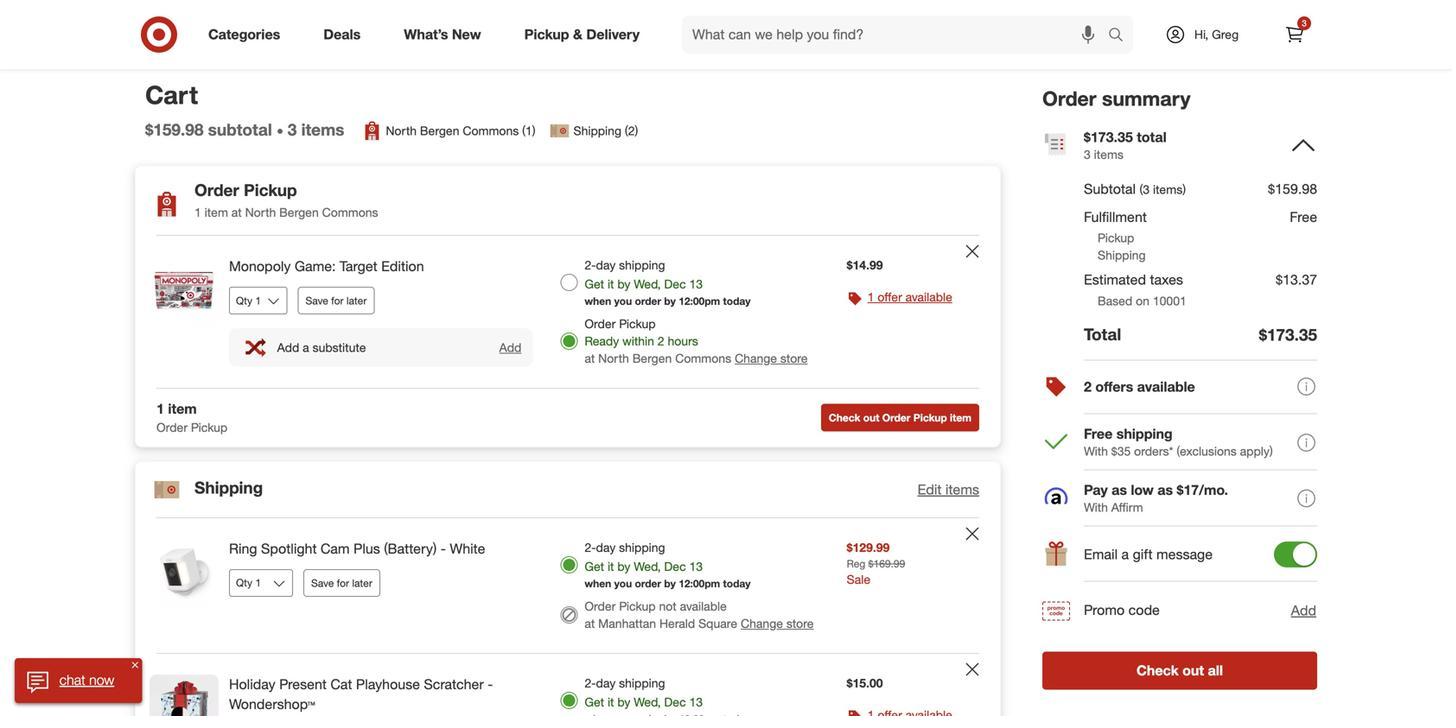 Task type: vqa. For each thing, say whether or not it's contained in the screenshot.
Pop-
no



Task type: locate. For each thing, give the bounding box(es) containing it.
1 day from the top
[[596, 258, 616, 273]]

0 vertical spatial when
[[585, 295, 611, 308]]

later down target
[[346, 294, 367, 307]]

you up manhattan
[[614, 577, 632, 590]]

day down manhattan
[[596, 676, 616, 691]]

0 vertical spatial save for later
[[306, 294, 367, 307]]

pickup inside 1 item order pickup
[[191, 420, 228, 435]]

order up not on the bottom of page
[[635, 577, 661, 590]]

by down manhattan
[[617, 695, 630, 710]]

cart
[[145, 80, 198, 110]]

by
[[617, 277, 630, 292], [664, 295, 676, 308], [617, 559, 630, 574], [664, 577, 676, 590], [617, 695, 630, 710]]

check inside 'button'
[[829, 411, 860, 424]]

you
[[614, 295, 632, 308], [614, 577, 632, 590]]

3 up subtotal
[[1084, 147, 1091, 162]]

a left the gift
[[1122, 546, 1129, 563]]

2 13 from the top
[[689, 559, 703, 574]]

available for 1 offer available
[[906, 290, 952, 305]]

1 cart item ready to fulfill group from the top
[[136, 236, 1000, 388]]

0 vertical spatial add button
[[498, 339, 522, 356]]

commons down hours
[[675, 351, 731, 366]]

save for later button down monopoly game: target edition
[[298, 287, 375, 315]]

wed, up within
[[634, 277, 661, 292]]

at for order pickup not available at manhattan herald square change store
[[585, 616, 595, 631]]

within
[[622, 334, 654, 349]]

0 vertical spatial $159.98
[[145, 120, 203, 139]]

day
[[596, 258, 616, 273], [596, 540, 616, 555], [596, 676, 616, 691]]

1 horizontal spatial shipping
[[574, 123, 622, 138]]

pay
[[1084, 482, 1108, 499]]

1 vertical spatial at
[[585, 351, 595, 366]]

1 vertical spatial commons
[[322, 205, 378, 220]]

0 horizontal spatial -
[[441, 541, 446, 557]]

pickup
[[524, 26, 569, 43], [244, 180, 297, 200], [1098, 230, 1134, 246], [619, 316, 656, 332], [913, 411, 947, 424], [191, 420, 228, 435], [619, 599, 656, 614]]

item inside order pickup 1 item at north bergen commons
[[205, 205, 228, 220]]

1 vertical spatial change store button
[[741, 615, 814, 633]]

1 vertical spatial cart item ready to fulfill group
[[136, 519, 1000, 653]]

1 vertical spatial get
[[585, 559, 604, 574]]

order up within
[[635, 295, 661, 308]]

0 vertical spatial items
[[301, 120, 344, 139]]

cart item ready to fulfill group containing ring spotlight cam plus (battery) - white
[[136, 519, 1000, 653]]

13 inside "2-day shipping get it by wed, dec 13"
[[689, 695, 703, 710]]

check out all button
[[1042, 652, 1317, 690]]

2 12:00pm from the top
[[679, 577, 720, 590]]

save for later button for target
[[298, 287, 375, 315]]

2 vertical spatial available
[[680, 599, 727, 614]]

1 vertical spatial 2
[[1084, 379, 1092, 396]]

change inside order pickup not available at manhattan herald square change store
[[741, 616, 783, 631]]

0 vertical spatial -
[[441, 541, 446, 557]]

out inside check out all button
[[1183, 663, 1204, 680]]

estimated
[[1084, 272, 1146, 288]]

north right the 3 items
[[386, 123, 417, 138]]

hours
[[668, 334, 698, 349]]

2 vertical spatial 2-
[[585, 676, 596, 691]]

0 horizontal spatial item
[[168, 401, 197, 418]]

13 down herald
[[689, 695, 703, 710]]

1 as from the left
[[1112, 482, 1127, 499]]

3 link
[[1276, 16, 1314, 54]]

1 vertical spatial change
[[741, 616, 783, 631]]

2 vertical spatial 13
[[689, 695, 703, 710]]

categories link
[[194, 16, 302, 54]]

1 vertical spatial save for later
[[311, 577, 372, 590]]

save for later
[[306, 294, 367, 307], [311, 577, 372, 590]]

2 vertical spatial wed,
[[634, 695, 661, 710]]

items right edit
[[946, 481, 979, 498]]

13 up order pickup ready within 2 hours at north bergen commons change store
[[689, 277, 703, 292]]

0 horizontal spatial free
[[1084, 426, 1113, 443]]

$173.35 for $173.35
[[1259, 325, 1317, 345]]

0 vertical spatial change
[[735, 351, 777, 366]]

dec down herald
[[664, 695, 686, 710]]

cart item ready to fulfill group
[[136, 236, 1000, 388], [136, 519, 1000, 653], [136, 654, 1000, 717]]

list
[[362, 120, 638, 141]]

- for (battery)
[[441, 541, 446, 557]]

substitute
[[313, 340, 366, 355]]

it up manhattan
[[608, 559, 614, 574]]

(3
[[1140, 182, 1150, 197]]

commons up target
[[322, 205, 378, 220]]

order inside 1 item order pickup
[[156, 420, 188, 435]]

shipping up estimated
[[1098, 248, 1146, 263]]

1 vertical spatial items
[[1094, 147, 1124, 162]]

1 vertical spatial add button
[[1290, 600, 1317, 622]]

shipping
[[574, 123, 622, 138], [1098, 248, 1146, 263], [194, 478, 263, 498]]

it for monopoly game: target edition
[[608, 277, 614, 292]]

2 horizontal spatial items
[[1094, 147, 1124, 162]]

1 horizontal spatial item
[[205, 205, 228, 220]]

it inside "2-day shipping get it by wed, dec 13"
[[608, 695, 614, 710]]

1 horizontal spatial free
[[1290, 209, 1317, 225]]

commons inside order pickup ready within 2 hours at north bergen commons change store
[[675, 351, 731, 366]]

for down monopoly game: target edition
[[331, 294, 344, 307]]

order inside 'button'
[[882, 411, 911, 424]]

monopoly
[[229, 258, 291, 275]]

1 vertical spatial available
[[1137, 379, 1195, 396]]

affirm image
[[1045, 488, 1068, 505]]

wed, up not on the bottom of page
[[634, 559, 661, 574]]

1 horizontal spatial north
[[386, 123, 417, 138]]

north inside list
[[386, 123, 417, 138]]

categories
[[208, 26, 280, 43]]

0 horizontal spatial commons
[[322, 205, 378, 220]]

(2)
[[625, 123, 638, 138]]

2 vertical spatial it
[[608, 695, 614, 710]]

0 vertical spatial 2-
[[585, 258, 596, 273]]

1 for item
[[156, 401, 164, 418]]

1 12:00pm from the top
[[679, 295, 720, 308]]

0 horizontal spatial 2
[[658, 334, 664, 349]]

dec up hours
[[664, 277, 686, 292]]

$35
[[1111, 444, 1131, 459]]

3 cart item ready to fulfill group from the top
[[136, 654, 1000, 717]]

1 vertical spatial with
[[1084, 500, 1108, 515]]

free for free
[[1290, 209, 1317, 225]]

pickup inside order pickup 1 item at north bergen commons
[[244, 180, 297, 200]]

shipping for shipping
[[194, 478, 263, 498]]

2 day from the top
[[596, 540, 616, 555]]

items up subtotal
[[1094, 147, 1124, 162]]

get for ring spotlight cam plus (battery) - white
[[585, 559, 604, 574]]

get down manhattan
[[585, 695, 604, 710]]

check
[[829, 411, 860, 424], [1137, 663, 1179, 680]]

check inside button
[[1137, 663, 1179, 680]]

order inside order pickup not available at manhattan herald square change store
[[585, 599, 616, 614]]

free up $13.37
[[1290, 209, 1317, 225]]

save for later down 'cam' at the bottom
[[311, 577, 372, 590]]

at right 'not available' option
[[585, 616, 595, 631]]

12:00pm
[[679, 295, 720, 308], [679, 577, 720, 590]]

1 vertical spatial 13
[[689, 559, 703, 574]]

as up affirm
[[1112, 482, 1127, 499]]

add button
[[498, 339, 522, 356], [1290, 600, 1317, 622]]

1 vertical spatial later
[[352, 577, 372, 590]]

save for later button for cam
[[303, 569, 380, 597]]

1 vertical spatial 2-day shipping get it by wed, dec 13 when you order by 12:00pm today
[[585, 540, 751, 590]]

$173.35 down $13.37
[[1259, 325, 1317, 345]]

at up "monopoly"
[[231, 205, 242, 220]]

north up "monopoly"
[[245, 205, 276, 220]]

1 inside 1 item order pickup
[[156, 401, 164, 418]]

later for cam
[[352, 577, 372, 590]]

it for ring spotlight cam plus (battery) - white
[[608, 559, 614, 574]]

1 when from the top
[[585, 295, 611, 308]]

dec for ring spotlight cam plus (battery) - white
[[664, 559, 686, 574]]

0 horizontal spatial $173.35
[[1084, 129, 1133, 145]]

save down 'cam' at the bottom
[[311, 577, 334, 590]]

0 vertical spatial dec
[[664, 277, 686, 292]]

1 it from the top
[[608, 277, 614, 292]]

✕ button
[[128, 659, 142, 673]]

available inside button
[[906, 290, 952, 305]]

1 vertical spatial wed,
[[634, 559, 661, 574]]

None radio
[[560, 557, 578, 574]]

when up manhattan
[[585, 577, 611, 590]]

herald
[[660, 616, 695, 631]]

$173.35
[[1084, 129, 1133, 145], [1259, 325, 1317, 345]]

1 vertical spatial when
[[585, 577, 611, 590]]

pickup shipping
[[1098, 230, 1146, 263]]

$173.35 down order summary at the top of the page
[[1084, 129, 1133, 145]]

at down ready
[[585, 351, 595, 366]]

2 horizontal spatial bergen
[[633, 351, 672, 366]]

1 vertical spatial out
[[1183, 663, 1204, 680]]

1 vertical spatial you
[[614, 577, 632, 590]]

1 vertical spatial $159.98
[[1268, 181, 1317, 197]]

bergen inside list
[[420, 123, 459, 138]]

1 order from the top
[[635, 295, 661, 308]]

2 order from the top
[[635, 577, 661, 590]]

available right offer
[[906, 290, 952, 305]]

0 vertical spatial get
[[585, 277, 604, 292]]

shipping up "orders*"
[[1117, 426, 1173, 443]]

items
[[301, 120, 344, 139], [1094, 147, 1124, 162], [946, 481, 979, 498]]

list containing north bergen commons (1)
[[362, 120, 638, 141]]

holiday present cat playhouse scratcher - wondershop&#8482; image
[[150, 675, 219, 717]]

2 vertical spatial shipping
[[194, 478, 263, 498]]

0 vertical spatial bergen
[[420, 123, 459, 138]]

chat
[[59, 672, 85, 689]]

it
[[608, 277, 614, 292], [608, 559, 614, 574], [608, 695, 614, 710]]

what's new link
[[389, 16, 503, 54]]

1 horizontal spatial available
[[906, 290, 952, 305]]

get for monopoly game: target edition
[[585, 277, 604, 292]]

1 get from the top
[[585, 277, 604, 292]]

order pickup not available at manhattan herald square change store
[[585, 599, 814, 631]]

2 left hours
[[658, 334, 664, 349]]

subtotal
[[208, 120, 272, 139]]

for down 'cam' at the bottom
[[337, 577, 349, 590]]

total
[[1084, 325, 1121, 345]]

3 wed, from the top
[[634, 695, 661, 710]]

2 horizontal spatial 3
[[1302, 18, 1307, 29]]

1 horizontal spatial bergen
[[420, 123, 459, 138]]

2 when from the top
[[585, 577, 611, 590]]

it down manhattan
[[608, 695, 614, 710]]

2-day shipping get it by wed, dec 13 when you order by 12:00pm today for ring spotlight cam plus (battery) - white
[[585, 540, 751, 590]]

save for later button down 'cam' at the bottom
[[303, 569, 380, 597]]

3
[[1302, 18, 1307, 29], [288, 120, 297, 139], [1084, 147, 1091, 162]]

0 horizontal spatial out
[[863, 411, 879, 424]]

when up ready
[[585, 295, 611, 308]]

0 horizontal spatial north
[[245, 205, 276, 220]]

$173.35 for $173.35 total 3 items
[[1084, 129, 1133, 145]]

2 2-day shipping get it by wed, dec 13 when you order by 12:00pm today from the top
[[585, 540, 751, 590]]

it up ready
[[608, 277, 614, 292]]

- right scratcher
[[488, 676, 493, 693]]

pickup & delivery link
[[510, 16, 661, 54]]

1 inside order pickup 1 item at north bergen commons
[[194, 205, 201, 220]]

2 left offers
[[1084, 379, 1092, 396]]

check for 1
[[829, 411, 860, 424]]

ready
[[585, 334, 619, 349]]

2 cart item ready to fulfill group from the top
[[136, 519, 1000, 653]]

with down pay
[[1084, 500, 1108, 515]]

1 vertical spatial order
[[635, 577, 661, 590]]

2 vertical spatial items
[[946, 481, 979, 498]]

item inside 1 item order pickup
[[168, 401, 197, 418]]

2 inside button
[[1084, 379, 1092, 396]]

today up order pickup ready within 2 hours at north bergen commons change store
[[723, 295, 751, 308]]

0 vertical spatial wed,
[[634, 277, 661, 292]]

shipping up ring
[[194, 478, 263, 498]]

- for scratcher
[[488, 676, 493, 693]]

by inside "2-day shipping get it by wed, dec 13"
[[617, 695, 630, 710]]

save for later down monopoly game: target edition
[[306, 294, 367, 307]]

based on 10001
[[1098, 293, 1187, 309]]

shipping inside "2-day shipping get it by wed, dec 13"
[[619, 676, 665, 691]]

wondershop™
[[229, 696, 315, 713]]

day for ring spotlight cam plus (battery) - white
[[596, 540, 616, 555]]

0 horizontal spatial $159.98
[[145, 120, 203, 139]]

when for ring spotlight cam plus (battery) - white
[[585, 577, 611, 590]]

check out order pickup item button
[[821, 404, 979, 432]]

None radio
[[560, 274, 578, 291], [560, 692, 578, 710], [560, 274, 578, 291], [560, 692, 578, 710]]

edit items button
[[918, 480, 979, 500]]

save for later for target
[[306, 294, 367, 307]]

3 day from the top
[[596, 676, 616, 691]]

available up square
[[680, 599, 727, 614]]

for
[[331, 294, 344, 307], [337, 577, 349, 590]]

items inside $173.35 total 3 items
[[1094, 147, 1124, 162]]

0 vertical spatial north
[[386, 123, 417, 138]]

0 vertical spatial 3
[[1302, 18, 1307, 29]]

as right low
[[1158, 482, 1173, 499]]

2 vertical spatial 3
[[1084, 147, 1091, 162]]

0 vertical spatial 2
[[658, 334, 664, 349]]

edit
[[918, 481, 942, 498]]

3 right the greg
[[1302, 18, 1307, 29]]

0 vertical spatial later
[[346, 294, 367, 307]]

later down plus
[[352, 577, 372, 590]]

today up square
[[723, 577, 751, 590]]

0 vertical spatial save for later button
[[298, 287, 375, 315]]

2- inside "2-day shipping get it by wed, dec 13"
[[585, 676, 596, 691]]

items up order pickup 1 item at north bergen commons
[[301, 120, 344, 139]]

wed, for monopoly game: target edition
[[634, 277, 661, 292]]

1 vertical spatial save for later button
[[303, 569, 380, 597]]

2 as from the left
[[1158, 482, 1173, 499]]

0 vertical spatial change store button
[[735, 350, 808, 367]]

at inside order pickup 1 item at north bergen commons
[[231, 205, 242, 220]]

1 you from the top
[[614, 295, 632, 308]]

day up ready
[[596, 258, 616, 273]]

change store button for at manhattan herald square
[[741, 615, 814, 633]]

estimated taxes
[[1084, 272, 1183, 288]]

13 up order pickup not available at manhattan herald square change store
[[689, 559, 703, 574]]

order inside order pickup ready within 2 hours at north bergen commons change store
[[585, 316, 616, 332]]

1 vertical spatial free
[[1084, 426, 1113, 443]]

1 vertical spatial today
[[723, 577, 751, 590]]

save for later button
[[298, 287, 375, 315], [303, 569, 380, 597]]

hi,
[[1195, 27, 1209, 42]]

ring spotlight cam plus (battery) - white image
[[150, 539, 219, 608]]

pickup inside the pickup shipping
[[1098, 230, 1134, 246]]

1 horizontal spatial add button
[[1290, 600, 1317, 622]]

- inside "holiday present cat playhouse scratcher - wondershop™"
[[488, 676, 493, 693]]

2 vertical spatial commons
[[675, 351, 731, 366]]

0 vertical spatial save
[[306, 294, 328, 307]]

none radio inside cart item ready to fulfill group
[[560, 557, 578, 574]]

present
[[279, 676, 327, 693]]

2 wed, from the top
[[634, 559, 661, 574]]

search
[[1100, 28, 1142, 45]]

1 dec from the top
[[664, 277, 686, 292]]

3 right subtotal
[[288, 120, 297, 139]]

not available radio
[[560, 607, 578, 624]]

1 horizontal spatial $173.35
[[1259, 325, 1317, 345]]

0 vertical spatial available
[[906, 290, 952, 305]]

a
[[303, 340, 309, 355], [1122, 546, 1129, 563]]

3 it from the top
[[608, 695, 614, 710]]

wed, for ring spotlight cam plus (battery) - white
[[634, 559, 661, 574]]

2 it from the top
[[608, 559, 614, 574]]

day for monopoly game: target edition
[[596, 258, 616, 273]]

a for email
[[1122, 546, 1129, 563]]

north down ready
[[598, 351, 629, 366]]

1 vertical spatial 12:00pm
[[679, 577, 720, 590]]

shipping up within
[[619, 258, 665, 273]]

with left $35
[[1084, 444, 1108, 459]]

2 vertical spatial bergen
[[633, 351, 672, 366]]

1 vertical spatial it
[[608, 559, 614, 574]]

1 13 from the top
[[689, 277, 703, 292]]

get
[[585, 277, 604, 292], [585, 559, 604, 574], [585, 695, 604, 710]]

0 vertical spatial cart item ready to fulfill group
[[136, 236, 1000, 388]]

available inside order pickup not available at manhattan herald square change store
[[680, 599, 727, 614]]

(battery)
[[384, 541, 437, 557]]

ring spotlight cam plus (battery) - white
[[229, 541, 485, 557]]

a left "substitute"
[[303, 340, 309, 355]]

shipping left (2)
[[574, 123, 622, 138]]

1 horizontal spatial -
[[488, 676, 493, 693]]

out inside check out order pickup item 'button'
[[863, 411, 879, 424]]

2-day shipping get it by wed, dec 13 when you order by 12:00pm today
[[585, 258, 751, 308], [585, 540, 751, 590]]

subtotal (3 items)
[[1084, 181, 1186, 197]]

items inside dropdown button
[[946, 481, 979, 498]]

$173.35 inside $173.35 total 3 items
[[1084, 129, 1133, 145]]

1 vertical spatial a
[[1122, 546, 1129, 563]]

available
[[906, 290, 952, 305], [1137, 379, 1195, 396], [680, 599, 727, 614]]

2-day shipping get it by wed, dec 13 when you order by 12:00pm today for monopoly game: target edition
[[585, 258, 751, 308]]

2-day shipping get it by wed, dec 13 when you order by 12:00pm today up hours
[[585, 258, 751, 308]]

when
[[585, 295, 611, 308], [585, 577, 611, 590]]

0 vertical spatial day
[[596, 258, 616, 273]]

What can we help you find? suggestions appear below search field
[[682, 16, 1113, 54]]

2 dec from the top
[[664, 559, 686, 574]]

save down game:
[[306, 294, 328, 307]]

commons left (1)
[[463, 123, 519, 138]]

free shipping with $35 orders* (exclusions apply)
[[1084, 426, 1273, 459]]

shipping for shipping (2)
[[574, 123, 622, 138]]

1 today from the top
[[723, 295, 751, 308]]

1 2-day shipping get it by wed, dec 13 when you order by 12:00pm today from the top
[[585, 258, 751, 308]]

0 vertical spatial order
[[635, 295, 661, 308]]

1 with from the top
[[1084, 444, 1108, 459]]

2 get from the top
[[585, 559, 604, 574]]

change store button for at north bergen commons
[[735, 350, 808, 367]]

edit items
[[918, 481, 979, 498]]

free inside free shipping with $35 orders* (exclusions apply)
[[1084, 426, 1113, 443]]

item
[[205, 205, 228, 220], [168, 401, 197, 418], [950, 411, 972, 424]]

order for order pickup ready within 2 hours at north bergen commons change store
[[585, 316, 616, 332]]

$173.35 total 3 items
[[1084, 129, 1167, 162]]

edition
[[381, 258, 424, 275]]

1 wed, from the top
[[634, 277, 661, 292]]

3 items
[[288, 120, 344, 139]]

3 for 3 items
[[288, 120, 297, 139]]

2 today from the top
[[723, 577, 751, 590]]

3 dec from the top
[[664, 695, 686, 710]]

0 vertical spatial 13
[[689, 277, 703, 292]]

12:00pm up order pickup not available at manhattan herald square change store
[[679, 577, 720, 590]]

1 2- from the top
[[585, 258, 596, 273]]

promo
[[1084, 602, 1125, 619]]

1 vertical spatial north
[[245, 205, 276, 220]]

2 horizontal spatial commons
[[675, 351, 731, 366]]

order for order summary
[[1042, 86, 1097, 111]]

1 vertical spatial shipping
[[1098, 248, 1146, 263]]

you up within
[[614, 295, 632, 308]]

3 2- from the top
[[585, 676, 596, 691]]

available right offers
[[1137, 379, 1195, 396]]

get up ready
[[585, 277, 604, 292]]

dec for monopoly game: target edition
[[664, 277, 686, 292]]

2-
[[585, 258, 596, 273], [585, 540, 596, 555], [585, 676, 596, 691]]

1 inside button
[[868, 290, 874, 305]]

2-day shipping get it by wed, dec 13 when you order by 12:00pm today up not on the bottom of page
[[585, 540, 751, 590]]

Store pickup radio
[[560, 333, 578, 350]]

0 vertical spatial today
[[723, 295, 751, 308]]

pickup inside 'button'
[[913, 411, 947, 424]]

1 vertical spatial day
[[596, 540, 616, 555]]

order inside order pickup 1 item at north bergen commons
[[194, 180, 239, 200]]

$159.98 for $159.98 subtotal
[[145, 120, 203, 139]]

get up manhattan
[[585, 559, 604, 574]]

available inside button
[[1137, 379, 1195, 396]]

save for later for cam
[[311, 577, 372, 590]]

2 you from the top
[[614, 577, 632, 590]]

free up $35
[[1084, 426, 1113, 443]]

12:00pm up order pickup ready within 2 hours at north bergen commons change store
[[679, 295, 720, 308]]

at inside order pickup not available at manhattan herald square change store
[[585, 616, 595, 631]]

today for ring spotlight cam plus (battery) - white
[[723, 577, 751, 590]]

- left white
[[441, 541, 446, 557]]

0 vertical spatial check
[[829, 411, 860, 424]]

dec
[[664, 277, 686, 292], [664, 559, 686, 574], [664, 695, 686, 710]]

wed, down manhattan
[[634, 695, 661, 710]]

3 13 from the top
[[689, 695, 703, 710]]

email a gift message
[[1084, 546, 1213, 563]]

order
[[1042, 86, 1097, 111], [194, 180, 239, 200], [585, 316, 616, 332], [882, 411, 911, 424], [156, 420, 188, 435], [585, 599, 616, 614]]

dec up not on the bottom of page
[[664, 559, 686, 574]]

day up manhattan
[[596, 540, 616, 555]]

0 vertical spatial store
[[780, 351, 808, 366]]

2 2- from the top
[[585, 540, 596, 555]]

2 vertical spatial get
[[585, 695, 604, 710]]

ring spotlight cam plus (battery) - white link
[[229, 539, 533, 559]]

add
[[277, 340, 299, 355], [499, 340, 522, 355], [1291, 602, 1317, 619]]

2 horizontal spatial item
[[950, 411, 972, 424]]

shipping down manhattan
[[619, 676, 665, 691]]

1 horizontal spatial out
[[1183, 663, 1204, 680]]

save for spotlight
[[311, 577, 334, 590]]

1 horizontal spatial 2
[[1084, 379, 1092, 396]]

2 with from the top
[[1084, 500, 1108, 515]]

deals link
[[309, 16, 382, 54]]

0 vertical spatial with
[[1084, 444, 1108, 459]]

0 vertical spatial you
[[614, 295, 632, 308]]

3 get from the top
[[585, 695, 604, 710]]

2 horizontal spatial available
[[1137, 379, 1195, 396]]



Task type: describe. For each thing, give the bounding box(es) containing it.
2- for monopoly game: target edition
[[585, 258, 596, 273]]

playhouse
[[356, 676, 420, 693]]

by up within
[[617, 277, 630, 292]]

free for free shipping with $35 orders* (exclusions apply)
[[1084, 426, 1113, 443]]

order for order pickup 1 item at north bergen commons
[[194, 180, 239, 200]]

order for ring spotlight cam plus (battery) - white
[[635, 577, 661, 590]]

2 horizontal spatial shipping
[[1098, 248, 1146, 263]]

3 for 3
[[1302, 18, 1307, 29]]

for for cam
[[337, 577, 349, 590]]

pickup inside order pickup ready within 2 hours at north bergen commons change store
[[619, 316, 656, 332]]

orders*
[[1134, 444, 1173, 459]]

search button
[[1100, 16, 1142, 57]]

shipping inside free shipping with $35 orders* (exclusions apply)
[[1117, 426, 1173, 443]]

holiday present cat playhouse scratcher - wondershop™ link
[[229, 675, 533, 715]]

12:00pm for monopoly game: target edition
[[679, 295, 720, 308]]

affirm
[[1111, 500, 1143, 515]]

12:00pm for ring spotlight cam plus (battery) - white
[[679, 577, 720, 590]]

based
[[1098, 293, 1133, 309]]

order for monopoly game: target edition
[[635, 295, 661, 308]]

items for 3 items
[[301, 120, 344, 139]]

chat now
[[59, 672, 114, 689]]

cat
[[331, 676, 352, 693]]

available for 2 offers available
[[1137, 379, 1195, 396]]

north inside order pickup 1 item at north bergen commons
[[245, 205, 276, 220]]

gift
[[1133, 546, 1153, 563]]

2-day shipping get it by wed, dec 13
[[585, 676, 703, 710]]

✕
[[132, 660, 138, 671]]

monopoly game: target edition link
[[229, 257, 533, 277]]

dec inside "2-day shipping get it by wed, dec 13"
[[664, 695, 686, 710]]

pickup & delivery
[[524, 26, 640, 43]]

order pickup 1 item at north bergen commons
[[194, 180, 378, 220]]

2 offers available
[[1084, 379, 1195, 396]]

deals
[[323, 26, 361, 43]]

get inside "2-day shipping get it by wed, dec 13"
[[585, 695, 604, 710]]

total
[[1137, 129, 1167, 145]]

$159.98 for $159.98
[[1268, 181, 1317, 197]]

$14.99
[[847, 258, 883, 273]]

by up not on the bottom of page
[[664, 577, 676, 590]]

with inside free shipping with $35 orders* (exclusions apply)
[[1084, 444, 1108, 459]]

13 for ring spotlight cam plus (battery) - white
[[689, 559, 703, 574]]

save for game:
[[306, 294, 328, 307]]

2 offers available button
[[1042, 360, 1317, 416]]

offers
[[1096, 379, 1133, 396]]

what's
[[404, 26, 448, 43]]

north inside order pickup ready within 2 hours at north bergen commons change store
[[598, 351, 629, 366]]

$13.37
[[1276, 272, 1317, 288]]

at for order pickup 1 item at north bergen commons
[[231, 205, 242, 220]]

$129.99 reg $169.99 sale
[[847, 540, 905, 587]]

day inside "2-day shipping get it by wed, dec 13"
[[596, 676, 616, 691]]

out for order summary
[[1183, 663, 1204, 680]]

13 for monopoly game: target edition
[[689, 277, 703, 292]]

delivery
[[586, 26, 640, 43]]

store inside order pickup not available at manhattan herald square change store
[[786, 616, 814, 631]]

today for monopoly game: target edition
[[723, 295, 751, 308]]

a for add
[[303, 340, 309, 355]]

email
[[1084, 546, 1118, 563]]

2 inside order pickup ready within 2 hours at north bergen commons change store
[[658, 334, 664, 349]]

out for 1
[[863, 411, 879, 424]]

check out order pickup item
[[829, 411, 972, 424]]

ring
[[229, 541, 257, 557]]

item inside 'button'
[[950, 411, 972, 424]]

at inside order pickup ready within 2 hours at north bergen commons change store
[[585, 351, 595, 366]]

now
[[89, 672, 114, 689]]

order summary
[[1042, 86, 1191, 111]]

apply)
[[1240, 444, 1273, 459]]

bergen inside order pickup ready within 2 hours at north bergen commons change store
[[633, 351, 672, 366]]

add a substitute
[[277, 340, 366, 355]]

change inside order pickup ready within 2 hours at north bergen commons change store
[[735, 351, 777, 366]]

you for monopoly game: target edition
[[614, 295, 632, 308]]

2- for ring spotlight cam plus (battery) - white
[[585, 540, 596, 555]]

1 horizontal spatial add
[[499, 340, 522, 355]]

1 for offer
[[868, 290, 874, 305]]

plus
[[354, 541, 380, 557]]

when for monopoly game: target edition
[[585, 295, 611, 308]]

shipping up not on the bottom of page
[[619, 540, 665, 555]]

greg
[[1212, 27, 1239, 42]]

game:
[[295, 258, 336, 275]]

manhattan
[[598, 616, 656, 631]]

(1)
[[522, 123, 535, 138]]

10001
[[1153, 293, 1187, 309]]

target
[[340, 258, 377, 275]]

cart item ready to fulfill group containing holiday present cat playhouse scratcher - wondershop™
[[136, 654, 1000, 717]]

$17/mo.
[[1177, 482, 1228, 499]]

store inside order pickup ready within 2 hours at north bergen commons change store
[[780, 351, 808, 366]]

hi, greg
[[1195, 27, 1239, 42]]

1 offer available button
[[868, 289, 952, 306]]

2 horizontal spatial add
[[1291, 602, 1317, 619]]

later for target
[[346, 294, 367, 307]]

low
[[1131, 482, 1154, 499]]

cart item ready to fulfill group containing monopoly game: target edition
[[136, 236, 1000, 388]]

shipping (2)
[[574, 123, 638, 138]]

subtotal
[[1084, 181, 1136, 197]]

0 horizontal spatial add
[[277, 340, 299, 355]]

sale
[[847, 572, 871, 587]]

for for target
[[331, 294, 344, 307]]

bergen inside order pickup 1 item at north bergen commons
[[279, 205, 319, 220]]

monopoly game: target edition
[[229, 258, 424, 275]]

check for order summary
[[1137, 663, 1179, 680]]

code
[[1129, 602, 1160, 619]]

1 offer available
[[868, 290, 952, 305]]

square
[[699, 616, 737, 631]]

check out all
[[1137, 663, 1223, 680]]

scratcher
[[424, 676, 484, 693]]

order for order pickup not available at manhattan herald square change store
[[585, 599, 616, 614]]

white
[[450, 541, 485, 557]]

items for edit items
[[946, 481, 979, 498]]

monopoly game: target edition image
[[150, 257, 219, 326]]

cam
[[321, 541, 350, 557]]

commons inside order pickup 1 item at north bergen commons
[[322, 205, 378, 220]]

you for ring spotlight cam plus (battery) - white
[[614, 577, 632, 590]]

north bergen commons (1)
[[386, 123, 535, 138]]

1 horizontal spatial commons
[[463, 123, 519, 138]]

message
[[1157, 546, 1213, 563]]

chat now dialog
[[15, 659, 142, 704]]

on
[[1136, 293, 1150, 309]]

by up hours
[[664, 295, 676, 308]]

not
[[659, 599, 677, 614]]

wed, inside "2-day shipping get it by wed, dec 13"
[[634, 695, 661, 710]]

summary
[[1102, 86, 1191, 111]]

with inside the pay as low as $17/mo. with affirm
[[1084, 500, 1108, 515]]

pay as low as $17/mo. with affirm
[[1084, 482, 1228, 515]]

$15.00
[[847, 676, 883, 691]]

1 item order pickup
[[156, 401, 228, 435]]

fulfillment
[[1084, 209, 1147, 225]]

3 inside $173.35 total 3 items
[[1084, 147, 1091, 162]]

items)
[[1153, 182, 1186, 197]]

all
[[1208, 663, 1223, 680]]

by up manhattan
[[617, 559, 630, 574]]

pickup inside order pickup not available at manhattan herald square change store
[[619, 599, 656, 614]]

promo code
[[1084, 602, 1160, 619]]

order pickup ready within 2 hours at north bergen commons change store
[[585, 316, 808, 366]]

affirm image
[[1042, 486, 1070, 513]]

$129.99
[[847, 540, 890, 555]]



